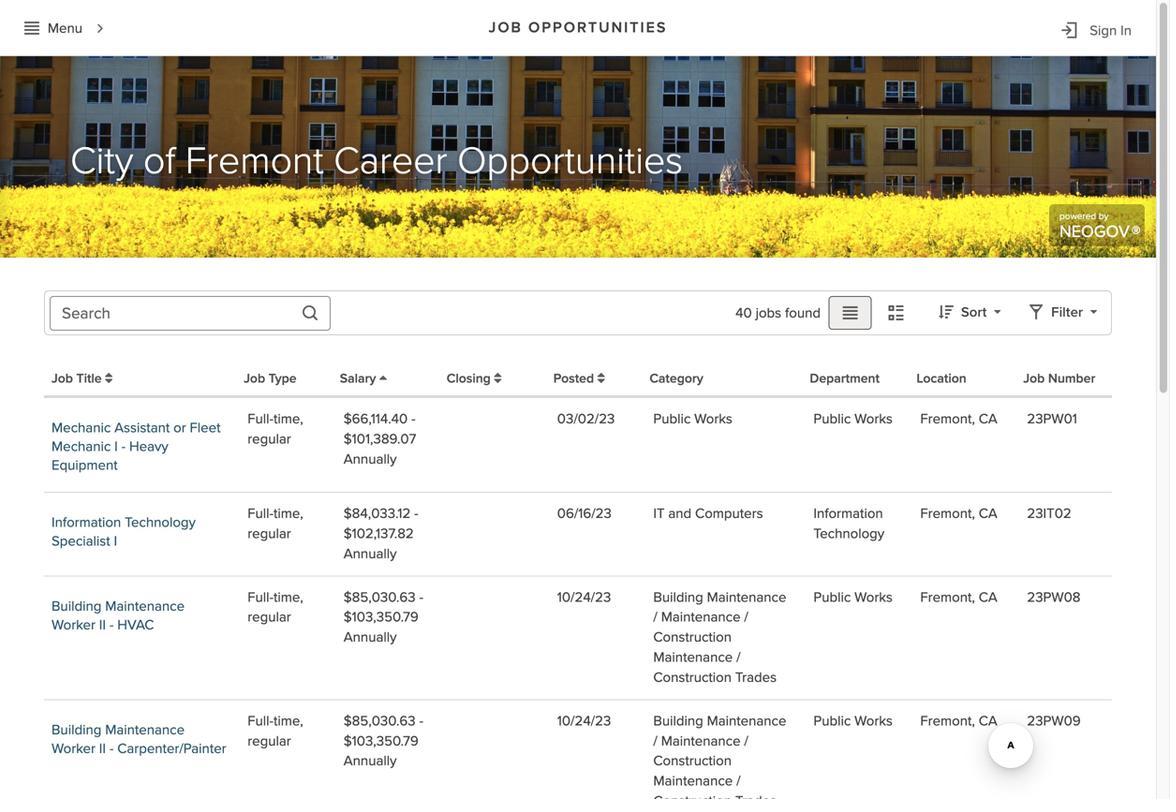 Task type: locate. For each thing, give the bounding box(es) containing it.
1 vertical spatial ii
[[99, 740, 106, 758]]

technology for information technology specialist i
[[125, 514, 196, 531]]

1 ca from the top
[[979, 411, 998, 428]]

-
[[412, 411, 416, 428], [121, 438, 126, 456], [414, 505, 419, 523], [419, 589, 424, 606], [110, 617, 114, 634], [419, 713, 424, 730], [110, 740, 114, 758]]

full- for mechanic assistant or fleet mechanic i - heavy equipment
[[248, 411, 274, 428]]

assistant
[[114, 419, 170, 437]]

technology for information technology
[[814, 525, 885, 543]]

2 10/24/23 from the top
[[558, 713, 611, 730]]

0 vertical spatial $85,030.63
[[344, 589, 416, 606]]

xs image
[[24, 20, 39, 35]]

number
[[1049, 371, 1096, 387]]

fremont, for 23pw09
[[921, 713, 976, 730]]

1 worker from the top
[[52, 617, 96, 634]]

job number
[[1024, 371, 1096, 387]]

i inside information technology specialist i
[[114, 533, 117, 550]]

2 building maintenance / maintenance / construction maintenance / construction trades from the top
[[654, 713, 787, 800]]

2 $103,350.79 from the top
[[344, 733, 419, 750]]

0 vertical spatial 10/24/23
[[558, 589, 611, 606]]

1 10/24/23 from the top
[[558, 589, 611, 606]]

neogov
[[1060, 222, 1130, 242]]

1 vertical spatial mechanic
[[52, 438, 111, 456]]

2 $85,030.63 from the top
[[344, 713, 416, 730]]

1 full-time, regular from the top
[[248, 411, 303, 448]]

job for job type
[[244, 371, 265, 387]]

1 vertical spatial opportunities
[[458, 138, 683, 184]]

caret down image for sort
[[995, 307, 1001, 318]]

opportunities
[[529, 19, 668, 37], [458, 138, 683, 184]]

0 horizontal spatial information
[[52, 514, 121, 531]]

1 horizontal spatial information
[[814, 505, 884, 523]]

1 sort image from the left
[[105, 372, 113, 385]]

1 vertical spatial worker
[[52, 740, 96, 758]]

4 fremont, from the top
[[921, 713, 976, 730]]

i
[[114, 438, 118, 456], [114, 533, 117, 550]]

fremont, ca
[[921, 411, 998, 428], [921, 505, 998, 523], [921, 589, 998, 606], [921, 713, 998, 730]]

building maintenance / maintenance / construction maintenance / construction trades
[[654, 589, 787, 687], [654, 713, 787, 800]]

career
[[334, 138, 448, 184]]

2 mechanic from the top
[[52, 438, 111, 456]]

1 trades from the top
[[736, 669, 777, 687]]

header element
[[0, 0, 1157, 55]]

ii inside building maintenance worker ii - hvac
[[99, 617, 106, 634]]

mechanic
[[52, 419, 111, 437], [52, 438, 111, 456]]

maintenance
[[707, 589, 787, 606], [105, 598, 185, 615], [661, 609, 741, 626], [654, 649, 733, 666], [707, 713, 787, 730], [105, 722, 185, 739], [661, 733, 741, 750], [654, 773, 733, 790]]

information for information technology specialist i
[[52, 514, 121, 531]]

2 annually from the top
[[344, 545, 397, 563]]

1 horizontal spatial caret down image
[[1091, 307, 1098, 318]]

3 full-time, regular from the top
[[248, 589, 303, 626]]

mechanic assistant or fleet mechanic i - heavy equipment
[[52, 419, 221, 474]]

3 time, from the top
[[274, 589, 303, 606]]

building maintenance worker ii - hvac
[[52, 598, 185, 634]]

1 building maintenance / maintenance / construction maintenance / construction trades from the top
[[654, 589, 787, 687]]

2 caret down image from the left
[[1091, 307, 1098, 318]]

0 horizontal spatial sort image
[[105, 372, 113, 385]]

0 vertical spatial trades
[[736, 669, 777, 687]]

1 annually from the top
[[344, 451, 397, 468]]

1 $103,350.79 from the top
[[344, 609, 419, 626]]

0 vertical spatial building maintenance / maintenance / construction maintenance / construction trades
[[654, 589, 787, 687]]

2 fremont, from the top
[[921, 505, 976, 523]]

closing link
[[447, 371, 502, 387]]

3 ca from the top
[[979, 589, 998, 606]]

$66,114.40
[[344, 411, 408, 428]]

annually inside $66,114.40 - $101,389.07 annually
[[344, 451, 397, 468]]

ca for 23pw01
[[979, 411, 998, 428]]

powered by neogov ®
[[1060, 211, 1141, 244]]

public for 23pw09
[[814, 713, 851, 730]]

fremont, ca for 23pw08
[[921, 589, 998, 606]]

salary link
[[340, 371, 387, 388]]

worker inside building maintenance worker ii - hvac
[[52, 617, 96, 634]]

4 annually from the top
[[344, 753, 397, 770]]

0 vertical spatial $85,030.63 - $103,350.79 annually
[[344, 589, 424, 646]]

ca left "23pw01"
[[979, 411, 998, 428]]

1 vertical spatial building maintenance / maintenance / construction maintenance / construction trades
[[654, 713, 787, 800]]

jobs
[[756, 305, 782, 322]]

public
[[654, 411, 691, 428], [814, 411, 851, 428], [814, 589, 851, 606], [814, 713, 851, 730]]

2 worker from the top
[[52, 740, 96, 758]]

annually for building maintenance worker ii - hvac
[[344, 629, 397, 646]]

40 jobs found
[[736, 305, 821, 322]]

2 trades from the top
[[736, 793, 777, 800]]

4 time, from the top
[[274, 713, 303, 730]]

opportunities inside city of fremont career opportunities link
[[458, 138, 683, 184]]

ii
[[99, 617, 106, 634], [99, 740, 106, 758]]

$85,030.63
[[344, 589, 416, 606], [344, 713, 416, 730]]

$85,030.63 for building maintenance worker ii - carpenter/painter
[[344, 713, 416, 730]]

regular for building maintenance worker ii - hvac
[[248, 609, 291, 626]]

0 vertical spatial i
[[114, 438, 118, 456]]

ii left carpenter/painter
[[99, 740, 106, 758]]

2 time, from the top
[[274, 505, 303, 523]]

building maintenance / maintenance / construction maintenance / construction trades for 23pw09
[[654, 713, 787, 800]]

0 vertical spatial worker
[[52, 617, 96, 634]]

$102,137.82
[[344, 525, 414, 543]]

3 annually from the top
[[344, 629, 397, 646]]

4 ca from the top
[[979, 713, 998, 730]]

- inside building maintenance worker ii - hvac
[[110, 617, 114, 634]]

worker
[[52, 617, 96, 634], [52, 740, 96, 758]]

information inside information technology specialist i
[[52, 514, 121, 531]]

sort image up 03/02/23 at the bottom of the page
[[598, 372, 605, 385]]

information inside information technology
[[814, 505, 884, 523]]

sort image inside 'posted' link
[[598, 372, 605, 385]]

works
[[695, 411, 733, 428], [855, 411, 893, 428], [855, 589, 893, 606], [855, 713, 893, 730]]

job type link
[[244, 371, 297, 387]]

worker for building maintenance worker ii - hvac
[[52, 617, 96, 634]]

annually
[[344, 451, 397, 468], [344, 545, 397, 563], [344, 629, 397, 646], [344, 753, 397, 770]]

category
[[650, 371, 704, 387]]

sort image
[[105, 372, 113, 385], [598, 372, 605, 385]]

10/24/23
[[558, 589, 611, 606], [558, 713, 611, 730]]

it
[[654, 505, 665, 523]]

2 fremont, ca from the top
[[921, 505, 998, 523]]

full- for building maintenance worker ii - carpenter/painter
[[248, 713, 274, 730]]

information
[[814, 505, 884, 523], [52, 514, 121, 531]]

0 vertical spatial $103,350.79
[[344, 609, 419, 626]]

sort image right the title
[[105, 372, 113, 385]]

caret down image inside filter link
[[1091, 307, 1098, 318]]

ca left 23pw08
[[979, 589, 998, 606]]

2 ii from the top
[[99, 740, 106, 758]]

1 vertical spatial $85,030.63
[[344, 713, 416, 730]]

location link
[[917, 371, 967, 387]]

ca left 23pw09
[[979, 713, 998, 730]]

2 sort image from the left
[[598, 372, 605, 385]]

annually inside the $84,033.12 - $102,137.82 annually
[[344, 545, 397, 563]]

fremont, for 23pw08
[[921, 589, 976, 606]]

caret down image right filter
[[1091, 307, 1098, 318]]

$85,030.63 - $103,350.79 annually
[[344, 589, 424, 646], [344, 713, 424, 770]]

1 vertical spatial 10/24/23
[[558, 713, 611, 730]]

sort image inside 'job title' "link"
[[105, 372, 113, 385]]

10/24/23 for building maintenance worker ii - hvac
[[558, 589, 611, 606]]

0 vertical spatial mechanic
[[52, 419, 111, 437]]

1 fremont, ca from the top
[[921, 411, 998, 428]]

public works
[[654, 411, 733, 428], [814, 411, 893, 428], [814, 589, 893, 606], [814, 713, 893, 730]]

sort link
[[931, 296, 1010, 330]]

2 $85,030.63 - $103,350.79 annually from the top
[[344, 713, 424, 770]]

1 $85,030.63 from the top
[[344, 589, 416, 606]]

3 full- from the top
[[248, 589, 274, 606]]

construction
[[654, 629, 732, 646], [654, 669, 732, 687], [654, 753, 732, 770], [654, 793, 732, 800]]

filter link
[[1021, 296, 1106, 330]]

ca left 23it02
[[979, 505, 998, 523]]

trades for 23pw08
[[736, 669, 777, 687]]

type
[[269, 371, 297, 387]]

sort up image
[[380, 375, 387, 388]]

technology
[[125, 514, 196, 531], [814, 525, 885, 543]]

caret down image right the sort on the right of the page
[[995, 307, 1001, 318]]

caret down image inside sort link
[[995, 307, 1001, 318]]

caret down image for filter
[[1091, 307, 1098, 318]]

building maintenance / maintenance / construction maintenance / construction trades for 23pw08
[[654, 589, 787, 687]]

1 $85,030.63 - $103,350.79 annually from the top
[[344, 589, 424, 646]]

public works for 23pw01
[[814, 411, 893, 428]]

0 horizontal spatial technology
[[125, 514, 196, 531]]

0 vertical spatial ii
[[99, 617, 106, 634]]

building inside building maintenance worker ii - hvac
[[52, 598, 102, 615]]

i down assistant
[[114, 438, 118, 456]]

trades
[[736, 669, 777, 687], [736, 793, 777, 800]]

sort image for job title
[[105, 372, 113, 385]]

3 regular from the top
[[248, 609, 291, 626]]

hvac
[[117, 617, 154, 634]]

filter
[[1052, 304, 1084, 321]]

$85,030.63 - $103,350.79 annually for building maintenance worker ii - carpenter/painter
[[344, 713, 424, 770]]

equipment
[[52, 457, 118, 474]]

2 full- from the top
[[248, 505, 274, 523]]

23pw09
[[1028, 713, 1081, 730]]

regular
[[248, 431, 291, 448], [248, 525, 291, 543], [248, 609, 291, 626], [248, 733, 291, 750]]

works for 23pw08
[[855, 589, 893, 606]]

$101,389.07
[[344, 431, 416, 448]]

4 full- from the top
[[248, 713, 274, 730]]

carpenter/painter
[[117, 740, 226, 758]]

title
[[76, 371, 102, 387]]

caret down image
[[995, 307, 1001, 318], [1091, 307, 1098, 318]]

time,
[[274, 411, 303, 428], [274, 505, 303, 523], [274, 589, 303, 606], [274, 713, 303, 730]]

1 horizontal spatial sort image
[[598, 372, 605, 385]]

by
[[1099, 211, 1109, 222]]

full-time, regular for building maintenance worker ii - hvac
[[248, 589, 303, 626]]

1 vertical spatial i
[[114, 533, 117, 550]]

$103,350.79
[[344, 609, 419, 626], [344, 733, 419, 750]]

fremont, ca for 23pw01
[[921, 411, 998, 428]]

1 fremont, from the top
[[921, 411, 976, 428]]

sort image for posted
[[598, 372, 605, 385]]

or
[[174, 419, 186, 437]]

4 fremont, ca from the top
[[921, 713, 998, 730]]

full- for building maintenance worker ii - hvac
[[248, 589, 274, 606]]

- inside $66,114.40 - $101,389.07 annually
[[412, 411, 416, 428]]

1 vertical spatial $103,350.79
[[344, 733, 419, 750]]

1 vertical spatial $85,030.63 - $103,350.79 annually
[[344, 713, 424, 770]]

4 full-time, regular from the top
[[248, 713, 303, 750]]

0 horizontal spatial caret down image
[[995, 307, 1001, 318]]

23pw08
[[1028, 589, 1081, 606]]

job
[[489, 19, 523, 37], [52, 371, 73, 387], [244, 371, 265, 387], [1024, 371, 1045, 387]]

1 horizontal spatial technology
[[814, 525, 885, 543]]

3 fremont, from the top
[[921, 589, 976, 606]]

information technology specialist i link
[[52, 514, 196, 550]]

building
[[654, 589, 704, 606], [52, 598, 102, 615], [654, 713, 704, 730], [52, 722, 102, 739]]

1 regular from the top
[[248, 431, 291, 448]]

full-time, regular
[[248, 411, 303, 448], [248, 505, 303, 543], [248, 589, 303, 626], [248, 713, 303, 750]]

ii left the hvac
[[99, 617, 106, 634]]

0 vertical spatial opportunities
[[529, 19, 668, 37]]

ca
[[979, 411, 998, 428], [979, 505, 998, 523], [979, 589, 998, 606], [979, 713, 998, 730]]

ii inside building maintenance worker ii - carpenter/painter
[[99, 740, 106, 758]]

/
[[654, 609, 658, 626], [745, 609, 749, 626], [737, 649, 741, 666], [654, 733, 658, 750], [745, 733, 749, 750], [737, 773, 741, 790]]

in
[[1121, 22, 1132, 39]]

1 vertical spatial trades
[[736, 793, 777, 800]]

job title
[[52, 371, 105, 387]]

worker inside building maintenance worker ii - carpenter/painter
[[52, 740, 96, 758]]

4 regular from the top
[[248, 733, 291, 750]]

posted
[[554, 371, 598, 387]]

ca for 23it02
[[979, 505, 998, 523]]

works for 23pw09
[[855, 713, 893, 730]]

annually for mechanic assistant or fleet mechanic i - heavy equipment
[[344, 451, 397, 468]]

3 fremont, ca from the top
[[921, 589, 998, 606]]

1 full- from the top
[[248, 411, 274, 428]]

job inside the header element
[[489, 19, 523, 37]]

1 ii from the top
[[99, 617, 106, 634]]

i right specialist
[[114, 533, 117, 550]]

1 caret down image from the left
[[995, 307, 1001, 318]]

2 full-time, regular from the top
[[248, 505, 303, 543]]

2 regular from the top
[[248, 525, 291, 543]]

job opportunities
[[489, 19, 668, 37]]

worker for building maintenance worker ii - carpenter/painter
[[52, 740, 96, 758]]

opportunities inside the header element
[[529, 19, 668, 37]]

2 ca from the top
[[979, 505, 998, 523]]

salary
[[340, 371, 380, 387]]

time, for building maintenance worker ii - hvac
[[274, 589, 303, 606]]

1 construction from the top
[[654, 629, 732, 646]]

technology inside information technology specialist i
[[125, 514, 196, 531]]

full-
[[248, 411, 274, 428], [248, 505, 274, 523], [248, 589, 274, 606], [248, 713, 274, 730]]

1 time, from the top
[[274, 411, 303, 428]]



Task type: vqa. For each thing, say whether or not it's contained in the screenshot.
the / to the bottom
no



Task type: describe. For each thing, give the bounding box(es) containing it.
fremont, ca for 23it02
[[921, 505, 998, 523]]

Search by keyword. When autocomplete results are available use up and down arrows to select an item. text field
[[50, 296, 331, 331]]

sort image
[[494, 372, 502, 385]]

time, for mechanic assistant or fleet mechanic i - heavy equipment
[[274, 411, 303, 428]]

building inside building maintenance worker ii - carpenter/painter
[[52, 722, 102, 739]]

full- for information technology specialist i
[[248, 505, 274, 523]]

building maintenance worker ii - carpenter/painter
[[52, 722, 226, 758]]

closing
[[447, 371, 494, 387]]

regular for building maintenance worker ii - carpenter/painter
[[248, 733, 291, 750]]

®
[[1132, 222, 1141, 244]]

ii for hvac
[[99, 617, 106, 634]]

$66,114.40 - $101,389.07 annually
[[344, 411, 416, 468]]

public for 23pw01
[[814, 411, 851, 428]]

time, for information technology specialist i
[[274, 505, 303, 523]]

regular for mechanic assistant or fleet mechanic i - heavy equipment
[[248, 431, 291, 448]]

$84,033.12
[[344, 505, 411, 523]]

fremont, for 23pw01
[[921, 411, 976, 428]]

category link
[[650, 371, 704, 387]]

$103,350.79 for building maintenance worker ii - carpenter/painter
[[344, 733, 419, 750]]

annually for information technology specialist i
[[344, 545, 397, 563]]

building maintenance worker ii - carpenter/painter link
[[52, 722, 226, 758]]

department link
[[810, 371, 880, 387]]

information for information technology
[[814, 505, 884, 523]]

city of fremont career opportunities link
[[0, 56, 1157, 258]]

fremont, for 23it02
[[921, 505, 976, 523]]

3 construction from the top
[[654, 753, 732, 770]]

i inside mechanic assistant or fleet mechanic i - heavy equipment
[[114, 438, 118, 456]]

menu link
[[14, 11, 113, 45]]

department
[[810, 371, 880, 387]]

23it02
[[1028, 505, 1072, 523]]

full-time, regular for mechanic assistant or fleet mechanic i - heavy equipment
[[248, 411, 303, 448]]

it and computers
[[654, 505, 763, 523]]

4 construction from the top
[[654, 793, 732, 800]]

fremont
[[185, 138, 324, 184]]

10/24/23 for building maintenance worker ii - carpenter/painter
[[558, 713, 611, 730]]

public for 23pw08
[[814, 589, 851, 606]]

public works for 23pw09
[[814, 713, 893, 730]]

city of fremont career opportunities
[[70, 138, 683, 184]]

23pw01
[[1028, 411, 1078, 428]]

fleet
[[190, 419, 221, 437]]

sign in button
[[1049, 6, 1143, 50]]

job for job number
[[1024, 371, 1045, 387]]

specialist
[[52, 533, 110, 550]]

- inside mechanic assistant or fleet mechanic i - heavy equipment
[[121, 438, 126, 456]]

computers
[[696, 505, 763, 523]]

works for 23pw01
[[855, 411, 893, 428]]

public works for 23pw08
[[814, 589, 893, 606]]

full-time, regular for information technology specialist i
[[248, 505, 303, 543]]

maintenance inside building maintenance worker ii - hvac
[[105, 598, 185, 615]]

job for job title
[[52, 371, 73, 387]]

information technology
[[814, 505, 885, 543]]

06/16/23
[[558, 505, 612, 523]]

job for job opportunities
[[489, 19, 523, 37]]

annually for building maintenance worker ii - carpenter/painter
[[344, 753, 397, 770]]

and
[[669, 505, 692, 523]]

ii for carpenter/painter
[[99, 740, 106, 758]]

$84,033.12 - $102,137.82 annually
[[344, 505, 419, 563]]

sign
[[1090, 22, 1118, 39]]

40
[[736, 305, 752, 322]]

fremont, ca for 23pw09
[[921, 713, 998, 730]]

ca for 23pw08
[[979, 589, 998, 606]]

sign in
[[1090, 22, 1132, 39]]

1 mechanic from the top
[[52, 419, 111, 437]]

$85,030.63 for building maintenance worker ii - hvac
[[344, 589, 416, 606]]

heavy
[[129, 438, 168, 456]]

- inside the $84,033.12 - $102,137.82 annually
[[414, 505, 419, 523]]

2 construction from the top
[[654, 669, 732, 687]]

chevron right image
[[92, 20, 109, 37]]

posted link
[[554, 371, 605, 387]]

job type
[[244, 371, 297, 387]]

$85,030.63 - $103,350.79 annually for building maintenance worker ii - hvac
[[344, 589, 424, 646]]

powered
[[1060, 211, 1097, 222]]

sort
[[962, 304, 987, 321]]

full-time, regular for building maintenance worker ii - carpenter/painter
[[248, 713, 303, 750]]

job title link
[[52, 371, 113, 387]]

of
[[143, 138, 175, 184]]

trades for 23pw09
[[736, 793, 777, 800]]

city
[[70, 138, 133, 184]]

maintenance inside building maintenance worker ii - carpenter/painter
[[105, 722, 185, 739]]

menu
[[48, 19, 82, 37]]

found
[[785, 305, 821, 322]]

- inside building maintenance worker ii - carpenter/painter
[[110, 740, 114, 758]]

job number link
[[1024, 371, 1096, 387]]

mechanic assistant or fleet mechanic i - heavy equipment link
[[52, 419, 221, 474]]

time, for building maintenance worker ii - carpenter/painter
[[274, 713, 303, 730]]

regular for information technology specialist i
[[248, 525, 291, 543]]

information technology specialist i
[[52, 514, 196, 550]]

building maintenance worker ii - hvac link
[[52, 598, 185, 634]]

location
[[917, 371, 967, 387]]

ca for 23pw09
[[979, 713, 998, 730]]

$103,350.79 for building maintenance worker ii - hvac
[[344, 609, 419, 626]]

03/02/23
[[558, 411, 615, 428]]



